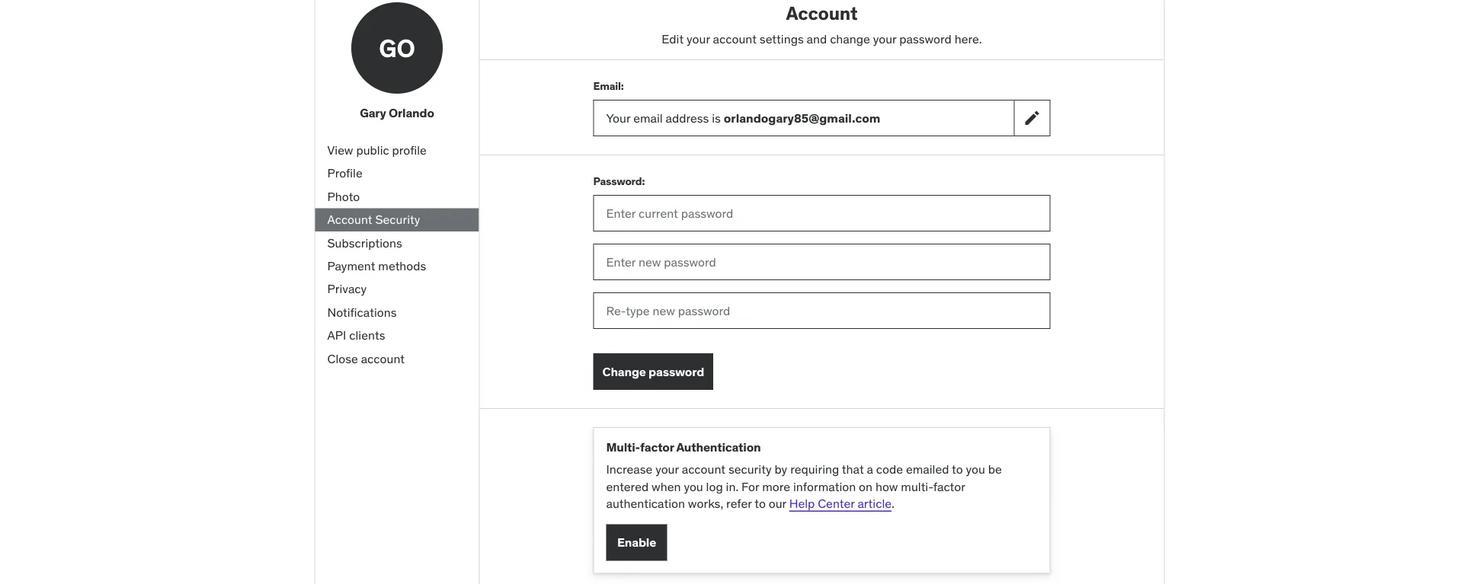 Task type: locate. For each thing, give the bounding box(es) containing it.
Enter new password password field
[[593, 244, 1051, 281]]

0 horizontal spatial your
[[656, 462, 679, 477]]

subscriptions
[[327, 235, 402, 251]]

is
[[712, 110, 721, 126]]

our
[[769, 496, 787, 512]]

you left be
[[966, 462, 985, 477]]

1 vertical spatial you
[[684, 479, 703, 495]]

1 horizontal spatial password
[[900, 31, 952, 46]]

password left here.
[[900, 31, 952, 46]]

change
[[830, 31, 870, 46]]

close
[[327, 351, 358, 366]]

password
[[900, 31, 952, 46], [649, 364, 704, 380]]

1 horizontal spatial to
[[952, 462, 963, 477]]

password:
[[593, 174, 645, 188]]

that
[[842, 462, 864, 477]]

on
[[859, 479, 873, 495]]

account up and
[[786, 2, 858, 24]]

factor up increase
[[640, 440, 674, 456]]

1 vertical spatial account
[[361, 351, 405, 366]]

account
[[786, 2, 858, 24], [327, 212, 372, 227]]

Password: password field
[[593, 195, 1051, 232]]

1 vertical spatial factor
[[933, 479, 965, 495]]

help center article link
[[789, 496, 892, 512]]

payment methods link
[[315, 255, 479, 278]]

2 horizontal spatial your
[[873, 31, 897, 46]]

0 vertical spatial password
[[900, 31, 952, 46]]

1 horizontal spatial account
[[786, 2, 858, 24]]

email
[[634, 110, 663, 126]]

0 vertical spatial account
[[786, 2, 858, 24]]

account inside account edit your account settings and change your password here.
[[786, 2, 858, 24]]

account
[[713, 31, 757, 46], [361, 351, 405, 366], [682, 462, 726, 477]]

privacy link
[[315, 278, 479, 301]]

password right change
[[649, 364, 704, 380]]

account down api clients link
[[361, 351, 405, 366]]

photo
[[327, 189, 360, 204]]

account left settings
[[713, 31, 757, 46]]

your
[[687, 31, 710, 46], [873, 31, 897, 46], [656, 462, 679, 477]]

edit
[[662, 31, 684, 46]]

address
[[666, 110, 709, 126]]

requiring
[[791, 462, 839, 477]]

0 horizontal spatial factor
[[640, 440, 674, 456]]

change password button
[[593, 354, 713, 390]]

view public profile profile photo account security subscriptions payment methods privacy notifications api clients close account
[[327, 142, 427, 366]]

1 vertical spatial password
[[649, 364, 704, 380]]

factor
[[640, 440, 674, 456], [933, 479, 965, 495]]

when
[[652, 479, 681, 495]]

0 horizontal spatial you
[[684, 479, 703, 495]]

account up 'log'
[[682, 462, 726, 477]]

your right edit at the top left of page
[[687, 31, 710, 46]]

to
[[952, 462, 963, 477], [755, 496, 766, 512]]

1 horizontal spatial factor
[[933, 479, 965, 495]]

factor inside increase your account security by requiring that a code emailed to you be entered when you log in. for more information on how multi-factor authentication works, refer to our
[[933, 479, 965, 495]]

to right emailed
[[952, 462, 963, 477]]

close account link
[[315, 347, 479, 371]]

you
[[966, 462, 985, 477], [684, 479, 703, 495]]

account inside view public profile profile photo account security subscriptions payment methods privacy notifications api clients close account
[[361, 351, 405, 366]]

0 vertical spatial you
[[966, 462, 985, 477]]

you up the works,
[[684, 479, 703, 495]]

account edit your account settings and change your password here.
[[662, 2, 982, 46]]

1 vertical spatial account
[[327, 212, 372, 227]]

entered
[[606, 479, 649, 495]]

emailed
[[906, 462, 949, 477]]

multi-factor authentication
[[606, 440, 761, 456]]

factor down emailed
[[933, 479, 965, 495]]

0 horizontal spatial account
[[327, 212, 372, 227]]

1 horizontal spatial you
[[966, 462, 985, 477]]

orlando
[[389, 105, 434, 121]]

0 vertical spatial factor
[[640, 440, 674, 456]]

payment
[[327, 258, 375, 274]]

2 vertical spatial account
[[682, 462, 726, 477]]

your inside increase your account security by requiring that a code emailed to you be entered when you log in. for more information on how multi-factor authentication works, refer to our
[[656, 462, 679, 477]]

0 vertical spatial account
[[713, 31, 757, 46]]

0 horizontal spatial password
[[649, 364, 704, 380]]

account down photo
[[327, 212, 372, 227]]

account inside account edit your account settings and change your password here.
[[713, 31, 757, 46]]

and
[[807, 31, 827, 46]]

your up when
[[656, 462, 679, 477]]

increase your account security by requiring that a code emailed to you be entered when you log in. for more information on how multi-factor authentication works, refer to our
[[606, 462, 1002, 512]]

api clients link
[[315, 324, 479, 347]]

profile
[[327, 165, 363, 181]]

log
[[706, 479, 723, 495]]

to left our
[[755, 496, 766, 512]]

view public profile link
[[315, 139, 479, 162]]

gary
[[360, 105, 386, 121]]

Re-type new password password field
[[593, 293, 1051, 329]]

view
[[327, 142, 353, 158]]

profile link
[[315, 162, 479, 185]]

multi-
[[901, 479, 933, 495]]

subscriptions link
[[315, 232, 479, 255]]

your email address is orlandogary85@gmail.com
[[606, 110, 881, 126]]

0 horizontal spatial to
[[755, 496, 766, 512]]

your right the change at the top right of page
[[873, 31, 897, 46]]



Task type: describe. For each thing, give the bounding box(es) containing it.
notifications link
[[315, 301, 479, 324]]

enable
[[617, 535, 656, 551]]

center
[[818, 496, 855, 512]]

in.
[[726, 479, 739, 495]]

privacy
[[327, 281, 367, 297]]

1 vertical spatial to
[[755, 496, 766, 512]]

increase
[[606, 462, 653, 477]]

more
[[762, 479, 791, 495]]

multi-
[[606, 440, 640, 456]]

code
[[876, 462, 903, 477]]

authentication
[[606, 496, 685, 512]]

.
[[892, 496, 895, 512]]

edit email image
[[1023, 109, 1042, 127]]

article
[[858, 496, 892, 512]]

email:
[[593, 79, 624, 93]]

by
[[775, 462, 788, 477]]

password inside change password button
[[649, 364, 704, 380]]

public
[[356, 142, 389, 158]]

refer
[[726, 496, 752, 512]]

be
[[988, 462, 1002, 477]]

help center article .
[[789, 496, 895, 512]]

how
[[876, 479, 898, 495]]

1 horizontal spatial your
[[687, 31, 710, 46]]

security
[[375, 212, 420, 227]]

account inside view public profile profile photo account security subscriptions payment methods privacy notifications api clients close account
[[327, 212, 372, 227]]

0 vertical spatial to
[[952, 462, 963, 477]]

authentication
[[676, 440, 761, 456]]

information
[[793, 479, 856, 495]]

profile
[[392, 142, 427, 158]]

photo link
[[315, 185, 479, 208]]

change
[[603, 364, 646, 380]]

help
[[789, 496, 815, 512]]

orlandogary85@gmail.com
[[724, 110, 881, 126]]

account inside increase your account security by requiring that a code emailed to you be entered when you log in. for more information on how multi-factor authentication works, refer to our
[[682, 462, 726, 477]]

notifications
[[327, 305, 397, 320]]

gary orlando
[[360, 105, 434, 121]]

enable button
[[606, 525, 667, 561]]

security
[[729, 462, 772, 477]]

for
[[742, 479, 760, 495]]

api
[[327, 328, 346, 343]]

a
[[867, 462, 874, 477]]

works,
[[688, 496, 724, 512]]

change password
[[603, 364, 704, 380]]

methods
[[378, 258, 426, 274]]

settings
[[760, 31, 804, 46]]

your
[[606, 110, 631, 126]]

password inside account edit your account settings and change your password here.
[[900, 31, 952, 46]]

go
[[379, 33, 415, 63]]

account security link
[[315, 208, 479, 232]]

here.
[[955, 31, 982, 46]]

clients
[[349, 328, 385, 343]]



Task type: vqa. For each thing, say whether or not it's contained in the screenshot.
Subscribe
no



